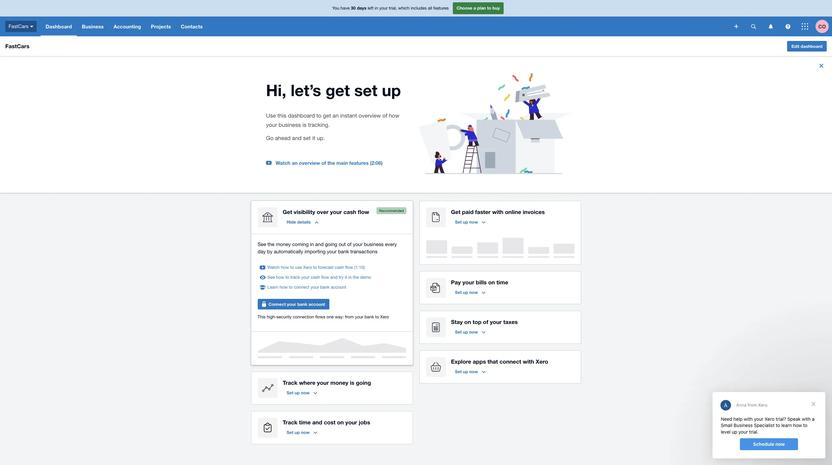 Task type: describe. For each thing, give the bounding box(es) containing it.
out
[[339, 241, 346, 247]]

set up now button for where
[[283, 387, 321, 398]]

your right "over"
[[330, 208, 342, 215]]

watch how to use xero to forecast cash flow (1:10) link
[[268, 264, 365, 271]]

set up now button for apps
[[451, 366, 490, 377]]

1 vertical spatial an
[[292, 160, 298, 166]]

projects
[[151, 23, 171, 29]]

an inside use this dashboard to get an instant overview of how your business is tracking.
[[333, 112, 339, 119]]

your inside button
[[287, 301, 296, 307]]

track time and cost on your jobs
[[283, 419, 370, 426]]

set for and
[[303, 135, 311, 141]]

business inside use this dashboard to get an instant overview of how your business is tracking.
[[279, 122, 301, 128]]

this
[[258, 314, 266, 319]]

get paid faster with online invoices
[[451, 208, 545, 215]]

learn how to connect your bank account link
[[268, 284, 347, 291]]

cash inside watch how to use xero to forecast cash flow (1:10) link
[[335, 265, 344, 270]]

hi, let's get set up
[[266, 81, 401, 100]]

have
[[341, 6, 350, 11]]

set for explore apps that connect with xero
[[455, 369, 462, 374]]

accounting
[[114, 23, 141, 29]]

up.
[[317, 135, 325, 141]]

your left taxes
[[490, 318, 502, 325]]

up for pay your bills on time
[[463, 290, 468, 295]]

connect for your
[[294, 285, 310, 290]]

faster
[[475, 208, 491, 215]]

your right where at bottom
[[317, 379, 329, 386]]

track for track where your money is going
[[283, 379, 298, 386]]

fastcars button
[[0, 17, 41, 36]]

pay your bills on time
[[451, 279, 509, 286]]

1 vertical spatial fastcars
[[5, 43, 29, 50]]

set up now for where
[[287, 390, 310, 395]]

invoices preview bar graph image
[[426, 238, 575, 258]]

see for see how to track your cash flow and try it in the demo
[[268, 275, 275, 280]]

business button
[[77, 17, 109, 36]]

set up now for time
[[287, 430, 310, 435]]

bank inside button
[[297, 301, 308, 307]]

watch how to use xero to forecast cash flow (1:10)
[[268, 265, 365, 270]]

see how to track your cash flow and try it in the demo
[[268, 275, 371, 280]]

now for time
[[301, 430, 310, 435]]

connect your bank account button
[[258, 299, 330, 309]]

close image
[[817, 60, 827, 71]]

hide details button
[[283, 217, 323, 227]]

1 horizontal spatial the
[[328, 160, 335, 166]]

set up now for apps
[[455, 369, 478, 374]]

track
[[291, 275, 300, 280]]

how inside use this dashboard to get an instant overview of how your business is tracking.
[[389, 112, 400, 119]]

how for watch how to use xero to forecast cash flow (1:10)
[[281, 265, 289, 270]]

which
[[399, 6, 410, 11]]

use
[[295, 265, 302, 270]]

0 horizontal spatial flow
[[321, 275, 329, 280]]

the inside see the money coming in and going out of your business every day by automatically importing your bank transactions
[[268, 241, 275, 247]]

now for where
[[301, 390, 310, 395]]

go
[[266, 135, 274, 141]]

get inside use this dashboard to get an instant overview of how your business is tracking.
[[323, 112, 331, 119]]

see how to track your cash flow and try it in the demo link
[[268, 274, 371, 281]]

ahead
[[275, 135, 291, 141]]

learn
[[268, 285, 279, 290]]

jobs
[[359, 419, 370, 426]]

of inside use this dashboard to get an instant overview of how your business is tracking.
[[383, 112, 388, 119]]

accounting button
[[109, 17, 146, 36]]

watch for watch an overview of the main features (2:06)
[[276, 160, 291, 166]]

to right from
[[375, 314, 379, 319]]

hide
[[287, 219, 296, 224]]

where
[[299, 379, 316, 386]]

bank down see how to track your cash flow and try it in the demo link
[[320, 285, 330, 290]]

banking icon image
[[258, 207, 278, 227]]

over
[[317, 208, 329, 215]]

connection
[[293, 314, 314, 319]]

left
[[368, 6, 374, 11]]

and left 'cost'
[[312, 419, 322, 426]]

0 horizontal spatial xero
[[303, 265, 312, 270]]

buy
[[493, 5, 500, 11]]

hi,
[[266, 81, 286, 100]]

your right pay
[[463, 279, 475, 286]]

contacts button
[[176, 17, 208, 36]]

now for apps
[[470, 369, 478, 374]]

1 vertical spatial on
[[465, 318, 471, 325]]

get for get paid faster with online invoices
[[451, 208, 461, 215]]

explore
[[451, 358, 472, 365]]

2 horizontal spatial the
[[353, 275, 359, 280]]

days
[[357, 5, 367, 11]]

0 vertical spatial get
[[326, 81, 350, 100]]

choose a plan to buy
[[457, 5, 500, 11]]

taxes icon image
[[426, 317, 446, 337]]

use this dashboard to get an instant overview of how your business is tracking.
[[266, 112, 400, 128]]

co
[[819, 23, 826, 29]]

set for get
[[355, 81, 378, 100]]

dashboard link
[[41, 17, 77, 36]]

your up transactions
[[353, 241, 363, 247]]

fastcars inside popup button
[[9, 23, 28, 29]]

1 vertical spatial money
[[331, 379, 349, 386]]

bills
[[476, 279, 487, 286]]

this
[[278, 112, 287, 119]]

add-ons icon image
[[426, 357, 446, 377]]

business
[[82, 23, 104, 29]]

to left buy
[[487, 5, 492, 11]]

flows
[[316, 314, 326, 319]]

edit dashboard
[[792, 44, 823, 49]]

set for stay on top of your taxes
[[455, 329, 462, 334]]

up for get paid faster with online invoices
[[463, 219, 468, 224]]

projects icon image
[[258, 418, 278, 437]]

business inside see the money coming in and going out of your business every day by automatically importing your bank transactions
[[364, 241, 384, 247]]

0 horizontal spatial overview
[[299, 160, 320, 166]]

top
[[473, 318, 482, 325]]

your down see how to track your cash flow and try it in the demo link
[[311, 285, 319, 290]]

high-
[[267, 314, 277, 319]]

transactions
[[351, 249, 378, 254]]

0 vertical spatial with
[[492, 208, 504, 215]]

apps
[[473, 358, 486, 365]]

cost
[[324, 419, 336, 426]]

svg image inside fastcars popup button
[[30, 26, 33, 27]]

to down track
[[289, 285, 293, 290]]

your right importing
[[327, 249, 337, 254]]

you
[[332, 6, 340, 11]]

visibility
[[294, 208, 315, 215]]

see the money coming in and going out of your business every day by automatically importing your bank transactions
[[258, 241, 397, 254]]

1 horizontal spatial is
[[350, 379, 355, 386]]

paid
[[462, 208, 474, 215]]

plan
[[478, 5, 486, 11]]

your inside you have 30 days left in your trial, which includes all features
[[380, 6, 388, 11]]

and inside see the money coming in and going out of your business every day by automatically importing your bank transactions
[[315, 241, 324, 247]]

set up now button for your
[[451, 287, 490, 297]]

automatically
[[274, 249, 303, 254]]

projects button
[[146, 17, 176, 36]]

set up now for on
[[455, 329, 478, 334]]

co button
[[816, 17, 833, 36]]

your left the jobs
[[346, 419, 357, 426]]

bank right from
[[365, 314, 374, 319]]

features inside you have 30 days left in your trial, which includes all features
[[434, 6, 449, 11]]

coming
[[292, 241, 309, 247]]

and right ahead
[[292, 135, 302, 141]]

explore apps that connect with xero
[[451, 358, 549, 365]]

learn how to connect your bank account
[[268, 285, 347, 290]]

to left track
[[286, 275, 289, 280]]

demo
[[360, 275, 371, 280]]

bank inside see the money coming in and going out of your business every day by automatically importing your bank transactions
[[338, 249, 349, 254]]

this high-security connection flows one way: from your bank to xero
[[258, 314, 389, 319]]

now for your
[[470, 290, 478, 295]]

stay on top of your taxes
[[451, 318, 518, 325]]

importing
[[305, 249, 326, 254]]

(1:10)
[[355, 265, 365, 270]]



Task type: locate. For each thing, give the bounding box(es) containing it.
0 vertical spatial watch
[[276, 160, 291, 166]]

set down stay
[[455, 329, 462, 334]]

trial,
[[389, 6, 397, 11]]

set left up.
[[303, 135, 311, 141]]

now for on
[[470, 329, 478, 334]]

2 get from the left
[[451, 208, 461, 215]]

account inside button
[[309, 301, 325, 307]]

0 horizontal spatial in
[[310, 241, 314, 247]]

set up now button
[[451, 217, 490, 227], [451, 287, 490, 297], [451, 327, 490, 337], [451, 366, 490, 377], [283, 387, 321, 398], [283, 427, 321, 437]]

track
[[283, 379, 298, 386], [283, 419, 298, 426]]

main
[[337, 160, 348, 166]]

edit
[[792, 44, 800, 49]]

get up tracking.
[[323, 112, 331, 119]]

now for paid
[[470, 219, 478, 224]]

banner containing co
[[0, 0, 833, 36]]

1 horizontal spatial it
[[345, 275, 347, 280]]

connect down track
[[294, 285, 310, 290]]

0 vertical spatial an
[[333, 112, 339, 119]]

to
[[487, 5, 492, 11], [317, 112, 322, 119], [290, 265, 294, 270], [313, 265, 317, 270], [286, 275, 289, 280], [289, 285, 293, 290], [375, 314, 379, 319]]

0 vertical spatial connect
[[294, 285, 310, 290]]

features
[[434, 6, 449, 11], [350, 160, 369, 166]]

cash inside see how to track your cash flow and try it in the demo link
[[311, 275, 320, 280]]

includes
[[411, 6, 427, 11]]

0 horizontal spatial account
[[309, 301, 325, 307]]

in inside see the money coming in and going out of your business every day by automatically importing your bank transactions
[[310, 241, 314, 247]]

to left use on the left bottom of page
[[290, 265, 294, 270]]

0 horizontal spatial get
[[283, 208, 292, 215]]

2 track from the top
[[283, 419, 298, 426]]

overview inside use this dashboard to get an instant overview of how your business is tracking.
[[359, 112, 381, 119]]

of
[[383, 112, 388, 119], [322, 160, 326, 166], [347, 241, 352, 247], [483, 318, 489, 325]]

let's
[[291, 81, 321, 100]]

get up instant
[[326, 81, 350, 100]]

how for see how to track your cash flow and try it in the demo
[[276, 275, 284, 280]]

set up now button down paid
[[451, 217, 490, 227]]

stay
[[451, 318, 463, 325]]

1 horizontal spatial account
[[331, 285, 347, 290]]

0 vertical spatial time
[[497, 279, 509, 286]]

1 horizontal spatial get
[[451, 208, 461, 215]]

every
[[385, 241, 397, 247]]

by
[[267, 249, 273, 254]]

how for learn how to connect your bank account
[[280, 285, 288, 290]]

cash down watch how to use xero to forecast cash flow (1:10) link
[[311, 275, 320, 280]]

1 vertical spatial cash
[[335, 265, 344, 270]]

business up transactions
[[364, 241, 384, 247]]

1 horizontal spatial business
[[364, 241, 384, 247]]

in inside you have 30 days left in your trial, which includes all features
[[375, 6, 378, 11]]

1 vertical spatial features
[[350, 160, 369, 166]]

go ahead and set it up.
[[266, 135, 325, 141]]

going inside see the money coming in and going out of your business every day by automatically importing your bank transactions
[[325, 241, 338, 247]]

is inside use this dashboard to get an instant overview of how your business is tracking.
[[303, 122, 307, 128]]

0 vertical spatial track
[[283, 379, 298, 386]]

0 vertical spatial overview
[[359, 112, 381, 119]]

2 vertical spatial on
[[337, 419, 344, 426]]

set up now down the track time and cost on your jobs
[[287, 430, 310, 435]]

flow
[[358, 208, 369, 215], [345, 265, 353, 270], [321, 275, 329, 280]]

your
[[380, 6, 388, 11], [266, 122, 277, 128], [330, 208, 342, 215], [353, 241, 363, 247], [327, 249, 337, 254], [301, 275, 310, 280], [463, 279, 475, 286], [311, 285, 319, 290], [287, 301, 296, 307], [355, 314, 364, 319], [490, 318, 502, 325], [317, 379, 329, 386], [346, 419, 357, 426]]

1 horizontal spatial money
[[331, 379, 349, 386]]

1 horizontal spatial an
[[333, 112, 339, 119]]

to up see how to track your cash flow and try it in the demo
[[313, 265, 317, 270]]

edit dashboard button
[[788, 41, 827, 52]]

up for track where your money is going
[[295, 390, 300, 395]]

1 horizontal spatial going
[[356, 379, 371, 386]]

1 vertical spatial flow
[[345, 265, 353, 270]]

1 track from the top
[[283, 379, 298, 386]]

watch down ahead
[[276, 160, 291, 166]]

way:
[[335, 314, 344, 319]]

now down apps
[[470, 369, 478, 374]]

your down use
[[266, 122, 277, 128]]

2 horizontal spatial xero
[[536, 358, 549, 365]]

watch an overview of the main features (2:06) button
[[276, 160, 383, 166]]

connect right that
[[500, 358, 522, 365]]

0 horizontal spatial features
[[350, 160, 369, 166]]

set up now
[[455, 219, 478, 224], [455, 290, 478, 295], [455, 329, 478, 334], [455, 369, 478, 374], [287, 390, 310, 395], [287, 430, 310, 435]]

choose
[[457, 5, 473, 11]]

1 horizontal spatial with
[[523, 358, 534, 365]]

get visibility over your cash flow
[[283, 208, 369, 215]]

svg image
[[735, 24, 739, 28]]

day
[[258, 249, 266, 254]]

money inside see the money coming in and going out of your business every day by automatically importing your bank transactions
[[276, 241, 291, 247]]

2 vertical spatial in
[[349, 275, 352, 280]]

cash up try
[[335, 265, 344, 270]]

up
[[382, 81, 401, 100], [463, 219, 468, 224], [463, 290, 468, 295], [463, 329, 468, 334], [463, 369, 468, 374], [295, 390, 300, 395], [295, 430, 300, 435]]

1 horizontal spatial dashboard
[[801, 44, 823, 49]]

dashboard right edit
[[801, 44, 823, 49]]

bank down 'out'
[[338, 249, 349, 254]]

0 horizontal spatial business
[[279, 122, 301, 128]]

0 vertical spatial fastcars
[[9, 23, 28, 29]]

set right invoices icon
[[455, 219, 462, 224]]

in up importing
[[310, 241, 314, 247]]

from
[[345, 314, 354, 319]]

set up now button down explore
[[451, 366, 490, 377]]

1 horizontal spatial flow
[[345, 265, 353, 270]]

xero
[[303, 265, 312, 270], [380, 314, 389, 319], [536, 358, 549, 365]]

0 vertical spatial flow
[[358, 208, 369, 215]]

0 vertical spatial money
[[276, 241, 291, 247]]

up for track time and cost on your jobs
[[295, 430, 300, 435]]

now down where at bottom
[[301, 390, 310, 395]]

and inside see how to track your cash flow and try it in the demo link
[[330, 275, 338, 280]]

banner
[[0, 0, 833, 36]]

in right left
[[375, 6, 378, 11]]

track right projects icon
[[283, 419, 298, 426]]

set for get paid faster with online invoices
[[455, 219, 462, 224]]

in
[[375, 6, 378, 11], [310, 241, 314, 247], [349, 275, 352, 280]]

1 horizontal spatial features
[[434, 6, 449, 11]]

0 horizontal spatial going
[[325, 241, 338, 247]]

with
[[492, 208, 504, 215], [523, 358, 534, 365]]

0 vertical spatial it
[[312, 135, 315, 141]]

invoices icon image
[[426, 207, 446, 227]]

1 horizontal spatial in
[[349, 275, 352, 280]]

1 horizontal spatial time
[[497, 279, 509, 286]]

0 vertical spatial is
[[303, 122, 307, 128]]

to up tracking.
[[317, 112, 322, 119]]

set right projects icon
[[287, 430, 294, 435]]

set up now down where at bottom
[[287, 390, 310, 395]]

0 horizontal spatial on
[[337, 419, 344, 426]]

1 vertical spatial business
[[364, 241, 384, 247]]

0 vertical spatial cash
[[344, 208, 356, 215]]

see up day
[[258, 241, 266, 247]]

get
[[283, 208, 292, 215], [451, 208, 461, 215]]

set up now button down where at bottom
[[283, 387, 321, 398]]

set for track time and cost on your jobs
[[287, 430, 294, 435]]

1 horizontal spatial on
[[465, 318, 471, 325]]

2 horizontal spatial flow
[[358, 208, 369, 215]]

money up automatically
[[276, 241, 291, 247]]

set for track where your money is going
[[287, 390, 294, 395]]

see for see the money coming in and going out of your business every day by automatically importing your bank transactions
[[258, 241, 266, 247]]

your right from
[[355, 314, 364, 319]]

1 vertical spatial the
[[268, 241, 275, 247]]

1 vertical spatial get
[[323, 112, 331, 119]]

track where your money is going
[[283, 379, 371, 386]]

get
[[326, 81, 350, 100], [323, 112, 331, 119]]

1 vertical spatial in
[[310, 241, 314, 247]]

features right main
[[350, 160, 369, 166]]

that
[[488, 358, 498, 365]]

all
[[428, 6, 432, 11]]

banking preview line graph image
[[258, 338, 406, 358]]

overview right instant
[[359, 112, 381, 119]]

1 horizontal spatial xero
[[380, 314, 389, 319]]

set up now for your
[[455, 290, 478, 295]]

connect for with
[[500, 358, 522, 365]]

track for track time and cost on your jobs
[[283, 419, 298, 426]]

instant
[[340, 112, 357, 119]]

the left demo
[[353, 275, 359, 280]]

is
[[303, 122, 307, 128], [350, 379, 355, 386]]

set up now down pay
[[455, 290, 478, 295]]

up for stay on top of your taxes
[[463, 329, 468, 334]]

invoices
[[523, 208, 545, 215]]

2 horizontal spatial on
[[489, 279, 495, 286]]

up for explore apps that connect with xero
[[463, 369, 468, 374]]

0 vertical spatial xero
[[303, 265, 312, 270]]

1 vertical spatial dashboard
[[288, 112, 315, 119]]

0 horizontal spatial an
[[292, 160, 298, 166]]

and left try
[[330, 275, 338, 280]]

1 vertical spatial watch
[[268, 265, 280, 270]]

0 horizontal spatial dashboard
[[288, 112, 315, 119]]

2 vertical spatial the
[[353, 275, 359, 280]]

1 horizontal spatial overview
[[359, 112, 381, 119]]

cartoon office workers image
[[419, 73, 571, 174]]

recommended icon image
[[377, 207, 406, 214]]

contacts
[[181, 23, 203, 29]]

on right 'cost'
[[337, 419, 344, 426]]

on right bills
[[489, 279, 495, 286]]

get left paid
[[451, 208, 461, 215]]

an left instant
[[333, 112, 339, 119]]

your inside use this dashboard to get an instant overview of how your business is tracking.
[[266, 122, 277, 128]]

overview
[[359, 112, 381, 119], [299, 160, 320, 166]]

see inside see how to track your cash flow and try it in the demo link
[[268, 275, 275, 280]]

watch for watch how to use xero to forecast cash flow (1:10)
[[268, 265, 280, 270]]

set down explore
[[455, 369, 462, 374]]

set up now down paid
[[455, 219, 478, 224]]

0 vertical spatial going
[[325, 241, 338, 247]]

your left trial,
[[380, 6, 388, 11]]

0 vertical spatial in
[[375, 6, 378, 11]]

a
[[474, 5, 476, 11]]

1 vertical spatial time
[[299, 419, 311, 426]]

connect
[[269, 301, 286, 307]]

0 horizontal spatial is
[[303, 122, 307, 128]]

now down pay your bills on time
[[470, 290, 478, 295]]

1 vertical spatial track
[[283, 419, 298, 426]]

set down pay
[[455, 290, 462, 295]]

set up now for paid
[[455, 219, 478, 224]]

set up now button for time
[[283, 427, 321, 437]]

set up now button down top
[[451, 327, 490, 337]]

set up now button for on
[[451, 327, 490, 337]]

an down 'go ahead and set it up.'
[[292, 160, 298, 166]]

0 vertical spatial the
[[328, 160, 335, 166]]

to inside use this dashboard to get an instant overview of how your business is tracking.
[[317, 112, 322, 119]]

of inside see the money coming in and going out of your business every day by automatically importing your bank transactions
[[347, 241, 352, 247]]

set up instant
[[355, 81, 378, 100]]

0 horizontal spatial with
[[492, 208, 504, 215]]

30
[[351, 5, 356, 11]]

account up flows on the left bottom of the page
[[309, 301, 325, 307]]

money right where at bottom
[[331, 379, 349, 386]]

flow left recommended icon
[[358, 208, 369, 215]]

0 horizontal spatial see
[[258, 241, 266, 247]]

1 vertical spatial going
[[356, 379, 371, 386]]

the up by
[[268, 241, 275, 247]]

cash right "over"
[[344, 208, 356, 215]]

time right bills
[[497, 279, 509, 286]]

watch an overview of the main features (2:06)
[[276, 160, 383, 166]]

it right try
[[345, 275, 347, 280]]

1 horizontal spatial connect
[[500, 358, 522, 365]]

dashboard inside use this dashboard to get an instant overview of how your business is tracking.
[[288, 112, 315, 119]]

get for get visibility over your cash flow
[[283, 208, 292, 215]]

track money icon image
[[258, 378, 278, 398]]

your right connect
[[287, 301, 296, 307]]

0 horizontal spatial set
[[303, 135, 311, 141]]

1 vertical spatial account
[[309, 301, 325, 307]]

how
[[389, 112, 400, 119], [281, 265, 289, 270], [276, 275, 284, 280], [280, 285, 288, 290]]

get up 'hide'
[[283, 208, 292, 215]]

1 vertical spatial is
[[350, 379, 355, 386]]

see inside see the money coming in and going out of your business every day by automatically importing your bank transactions
[[258, 241, 266, 247]]

1 vertical spatial xero
[[380, 314, 389, 319]]

1 vertical spatial overview
[[299, 160, 320, 166]]

business down this
[[279, 122, 301, 128]]

the left main
[[328, 160, 335, 166]]

dashboard right this
[[288, 112, 315, 119]]

flow left (1:10)
[[345, 265, 353, 270]]

now down paid
[[470, 219, 478, 224]]

dialog
[[713, 392, 826, 458]]

0 vertical spatial features
[[434, 6, 449, 11]]

set right track money icon
[[287, 390, 294, 395]]

and up importing
[[315, 241, 324, 247]]

svg image
[[802, 23, 809, 30], [752, 24, 756, 29], [769, 24, 773, 29], [786, 24, 791, 29], [30, 26, 33, 27]]

dashboard
[[46, 23, 72, 29]]

0 horizontal spatial time
[[299, 419, 311, 426]]

tracking.
[[308, 122, 330, 128]]

0 horizontal spatial it
[[312, 135, 315, 141]]

1 vertical spatial it
[[345, 275, 347, 280]]

1 get from the left
[[283, 208, 292, 215]]

connect your bank account
[[269, 301, 325, 307]]

set up now button down the track time and cost on your jobs
[[283, 427, 321, 437]]

it
[[312, 135, 315, 141], [345, 275, 347, 280]]

going
[[325, 241, 338, 247], [356, 379, 371, 386]]

see up the learn at the left bottom of the page
[[268, 275, 275, 280]]

features right all
[[434, 6, 449, 11]]

set for pay your bills on time
[[455, 290, 462, 295]]

set up now down stay
[[455, 329, 478, 334]]

(2:06)
[[370, 160, 383, 166]]

hide details
[[287, 219, 311, 224]]

set up now button down pay your bills on time
[[451, 287, 490, 297]]

1 vertical spatial with
[[523, 358, 534, 365]]

overview down up.
[[299, 160, 320, 166]]

now down top
[[470, 329, 478, 334]]

1 horizontal spatial set
[[355, 81, 378, 100]]

in right try
[[349, 275, 352, 280]]

dashboard
[[801, 44, 823, 49], [288, 112, 315, 119]]

1 vertical spatial see
[[268, 275, 275, 280]]

0 vertical spatial on
[[489, 279, 495, 286]]

0 vertical spatial see
[[258, 241, 266, 247]]

now down the track time and cost on your jobs
[[301, 430, 310, 435]]

time left 'cost'
[[299, 419, 311, 426]]

bank up connection on the bottom
[[297, 301, 308, 307]]

watch down by
[[268, 265, 280, 270]]

taxes
[[504, 318, 518, 325]]

2 vertical spatial cash
[[311, 275, 320, 280]]

on
[[489, 279, 495, 286], [465, 318, 471, 325], [337, 419, 344, 426]]

use
[[266, 112, 276, 119]]

1 vertical spatial connect
[[500, 358, 522, 365]]

bills icon image
[[426, 278, 446, 297]]

set up now down explore
[[455, 369, 478, 374]]

it left up.
[[312, 135, 315, 141]]

time
[[497, 279, 509, 286], [299, 419, 311, 426]]

flow down the forecast
[[321, 275, 329, 280]]

an
[[333, 112, 339, 119], [292, 160, 298, 166]]

2 vertical spatial xero
[[536, 358, 549, 365]]

set up now button for paid
[[451, 217, 490, 227]]

account down try
[[331, 285, 347, 290]]

one
[[327, 314, 334, 319]]

your up learn how to connect your bank account on the bottom left
[[301, 275, 310, 280]]

track left where at bottom
[[283, 379, 298, 386]]

2 vertical spatial flow
[[321, 275, 329, 280]]

0 vertical spatial dashboard
[[801, 44, 823, 49]]

set
[[455, 219, 462, 224], [455, 290, 462, 295], [455, 329, 462, 334], [455, 369, 462, 374], [287, 390, 294, 395], [287, 430, 294, 435]]

dashboard inside button
[[801, 44, 823, 49]]

0 horizontal spatial the
[[268, 241, 275, 247]]

0 vertical spatial set
[[355, 81, 378, 100]]

try
[[339, 275, 344, 280]]

security
[[277, 314, 292, 319]]

0 vertical spatial account
[[331, 285, 347, 290]]

2 horizontal spatial in
[[375, 6, 378, 11]]

pay
[[451, 279, 461, 286]]

the
[[328, 160, 335, 166], [268, 241, 275, 247], [353, 275, 359, 280]]

1 vertical spatial set
[[303, 135, 311, 141]]

0 horizontal spatial connect
[[294, 285, 310, 290]]

0 horizontal spatial money
[[276, 241, 291, 247]]

on left top
[[465, 318, 471, 325]]

online
[[505, 208, 522, 215]]



Task type: vqa. For each thing, say whether or not it's contained in the screenshot.
Dec 14, 2023 5:23PM at the left
no



